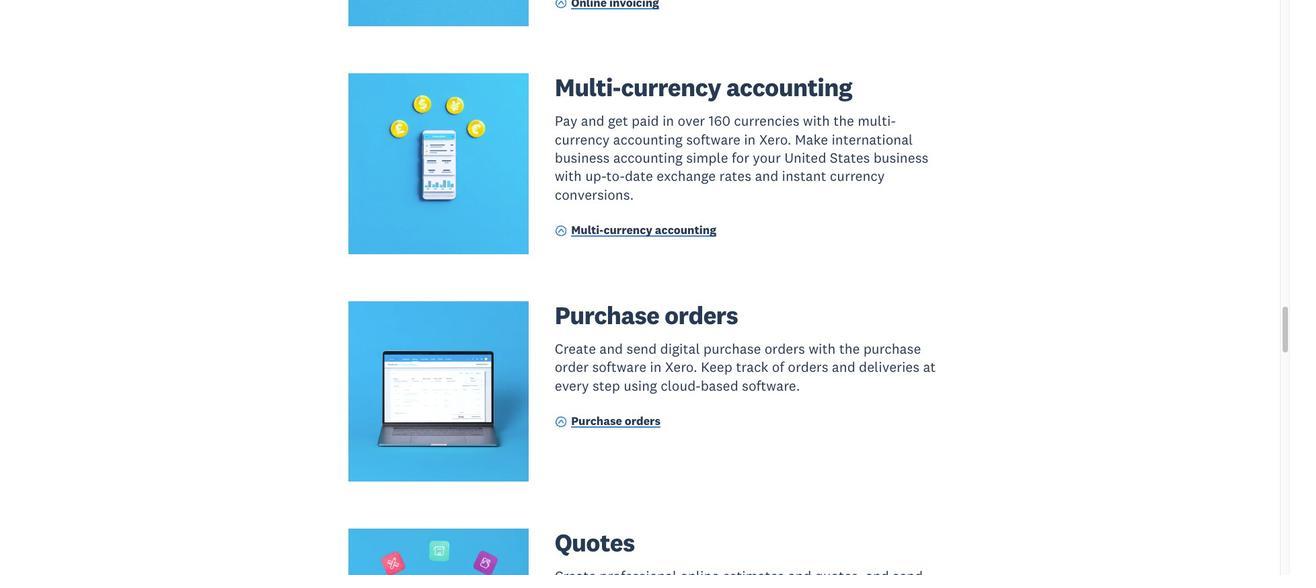 Task type: vqa. For each thing, say whether or not it's contained in the screenshot.
the bottom software
yes



Task type: locate. For each thing, give the bounding box(es) containing it.
purchase up 'keep'
[[704, 340, 761, 358]]

business up "up-"
[[555, 149, 610, 167]]

keep
[[701, 358, 733, 376]]

accounting down exchange
[[655, 223, 716, 238]]

currency down the conversions.
[[604, 223, 652, 238]]

purchase orders
[[555, 299, 738, 331], [571, 414, 661, 429]]

based
[[701, 376, 738, 395]]

1 vertical spatial xero.
[[665, 358, 697, 376]]

1 vertical spatial purchase
[[571, 414, 622, 429]]

order
[[555, 358, 589, 376]]

purchase up deliveries
[[864, 340, 921, 358]]

software.
[[742, 376, 800, 395]]

0 vertical spatial multi-currency accounting
[[555, 72, 852, 103]]

software inside pay and get paid in over 160 currencies with the multi- currency accounting software in xero. make international business accounting simple for your united states business with up-to-date exchange rates and instant currency conversions.
[[686, 130, 741, 148]]

orders down using at the bottom
[[625, 414, 661, 429]]

1 vertical spatial multi-currency accounting
[[571, 223, 716, 238]]

the inside pay and get paid in over 160 currencies with the multi- currency accounting software in xero. make international business accounting simple for your united states business with up-to-date exchange rates and instant currency conversions.
[[834, 112, 854, 130]]

in right paid
[[663, 112, 674, 130]]

1 horizontal spatial software
[[686, 130, 741, 148]]

cloud-
[[661, 376, 701, 395]]

xero. up your
[[759, 130, 792, 148]]

business
[[555, 149, 610, 167], [874, 149, 929, 167]]

currency up over at right
[[621, 72, 721, 103]]

0 horizontal spatial purchase
[[704, 340, 761, 358]]

0 vertical spatial software
[[686, 130, 741, 148]]

currency
[[621, 72, 721, 103], [555, 130, 610, 148], [830, 167, 885, 185], [604, 223, 652, 238]]

1 horizontal spatial purchase
[[864, 340, 921, 358]]

purchase down step
[[571, 414, 622, 429]]

with
[[803, 112, 830, 130], [555, 167, 582, 185], [809, 340, 836, 358]]

the left the multi-
[[834, 112, 854, 130]]

xero. inside pay and get paid in over 160 currencies with the multi- currency accounting software in xero. make international business accounting simple for your united states business with up-to-date exchange rates and instant currency conversions.
[[759, 130, 792, 148]]

accounting inside multi-currency accounting button
[[655, 223, 716, 238]]

software
[[686, 130, 741, 148], [592, 358, 647, 376]]

0 vertical spatial the
[[834, 112, 854, 130]]

paid
[[632, 112, 659, 130]]

0 vertical spatial purchase orders
[[555, 299, 738, 331]]

the
[[834, 112, 854, 130], [839, 340, 860, 358]]

create and send digital purchase orders with the purchase order software in xero. keep track of orders and deliveries at every step using cloud-based software.
[[555, 340, 936, 395]]

software up step
[[592, 358, 647, 376]]

0 vertical spatial xero.
[[759, 130, 792, 148]]

accounting
[[726, 72, 852, 103], [613, 130, 683, 148], [613, 149, 683, 167], [655, 223, 716, 238]]

the inside create and send digital purchase orders with the purchase order software in xero. keep track of orders and deliveries at every step using cloud-based software.
[[839, 340, 860, 358]]

currency down states
[[830, 167, 885, 185]]

1 vertical spatial purchase orders
[[571, 414, 661, 429]]

xero. up "cloud-"
[[665, 358, 697, 376]]

purchase
[[704, 340, 761, 358], [864, 340, 921, 358]]

simple
[[686, 149, 728, 167]]

in down send
[[650, 358, 662, 376]]

160
[[709, 112, 731, 130]]

multi-
[[555, 72, 621, 103], [571, 223, 604, 238]]

of
[[772, 358, 784, 376]]

1 vertical spatial with
[[555, 167, 582, 185]]

multi-currency accounting up over at right
[[555, 72, 852, 103]]

with inside create and send digital purchase orders with the purchase order software in xero. keep track of orders and deliveries at every step using cloud-based software.
[[809, 340, 836, 358]]

up-
[[585, 167, 606, 185]]

get
[[608, 112, 628, 130]]

date
[[625, 167, 653, 185]]

multi-currency accounting
[[555, 72, 852, 103], [571, 223, 716, 238]]

deliveries
[[859, 358, 920, 376]]

1 horizontal spatial xero.
[[759, 130, 792, 148]]

multi- up pay
[[555, 72, 621, 103]]

in up for
[[744, 130, 756, 148]]

xero.
[[759, 130, 792, 148], [665, 358, 697, 376]]

quotes
[[555, 527, 635, 559]]

purchase
[[555, 299, 659, 331], [571, 414, 622, 429]]

orders up digital
[[665, 299, 738, 331]]

and left 'get'
[[581, 112, 605, 130]]

purchase up create
[[555, 299, 659, 331]]

multi-currency accounting down date
[[571, 223, 716, 238]]

software inside create and send digital purchase orders with the purchase order software in xero. keep track of orders and deliveries at every step using cloud-based software.
[[592, 358, 647, 376]]

exchange
[[657, 167, 716, 185]]

orders
[[665, 299, 738, 331], [765, 340, 805, 358], [788, 358, 829, 376], [625, 414, 661, 429]]

in
[[663, 112, 674, 130], [744, 130, 756, 148], [650, 358, 662, 376]]

2 vertical spatial with
[[809, 340, 836, 358]]

0 horizontal spatial xero.
[[665, 358, 697, 376]]

at
[[923, 358, 936, 376]]

0 horizontal spatial software
[[592, 358, 647, 376]]

the up deliveries
[[839, 340, 860, 358]]

and left deliveries
[[832, 358, 856, 376]]

software up simple
[[686, 130, 741, 148]]

and
[[581, 112, 605, 130], [755, 167, 779, 185], [600, 340, 623, 358], [832, 358, 856, 376]]

for
[[732, 149, 749, 167]]

purchase orders up send
[[555, 299, 738, 331]]

track
[[736, 358, 769, 376]]

1 vertical spatial the
[[839, 340, 860, 358]]

1 horizontal spatial business
[[874, 149, 929, 167]]

0 vertical spatial purchase
[[555, 299, 659, 331]]

multi- inside button
[[571, 223, 604, 238]]

business down international
[[874, 149, 929, 167]]

1 vertical spatial software
[[592, 358, 647, 376]]

orders up of
[[765, 340, 805, 358]]

currency inside button
[[604, 223, 652, 238]]

to-
[[606, 167, 625, 185]]

purchase orders down step
[[571, 414, 661, 429]]

0 horizontal spatial in
[[650, 358, 662, 376]]

send
[[627, 340, 657, 358]]

1 vertical spatial multi-
[[571, 223, 604, 238]]

pay and get paid in over 160 currencies with the multi- currency accounting software in xero. make international business accounting simple for your united states business with up-to-date exchange rates and instant currency conversions.
[[555, 112, 929, 204]]

1 business from the left
[[555, 149, 610, 167]]

multi- down the conversions.
[[571, 223, 604, 238]]

0 horizontal spatial business
[[555, 149, 610, 167]]



Task type: describe. For each thing, give the bounding box(es) containing it.
multi-
[[858, 112, 896, 130]]

2 purchase from the left
[[864, 340, 921, 358]]

orders inside button
[[625, 414, 661, 429]]

conversions.
[[555, 185, 634, 204]]

2 business from the left
[[874, 149, 929, 167]]

make
[[795, 130, 828, 148]]

1 horizontal spatial in
[[663, 112, 674, 130]]

2 horizontal spatial in
[[744, 130, 756, 148]]

accounting up date
[[613, 149, 683, 167]]

xero. inside create and send digital purchase orders with the purchase order software in xero. keep track of orders and deliveries at every step using cloud-based software.
[[665, 358, 697, 376]]

united
[[784, 149, 826, 167]]

multi-currency accounting inside button
[[571, 223, 716, 238]]

multi-currency accounting button
[[555, 223, 716, 241]]

in inside create and send digital purchase orders with the purchase order software in xero. keep track of orders and deliveries at every step using cloud-based software.
[[650, 358, 662, 376]]

0 vertical spatial multi-
[[555, 72, 621, 103]]

create
[[555, 340, 596, 358]]

every
[[555, 376, 589, 395]]

1 purchase from the left
[[704, 340, 761, 358]]

and down your
[[755, 167, 779, 185]]

purchase inside button
[[571, 414, 622, 429]]

international
[[832, 130, 913, 148]]

instant
[[782, 167, 826, 185]]

purchase orders button
[[555, 414, 661, 432]]

rates
[[719, 167, 752, 185]]

currencies
[[734, 112, 800, 130]]

over
[[678, 112, 705, 130]]

step
[[593, 376, 620, 395]]

accounting down paid
[[613, 130, 683, 148]]

purchase orders inside the purchase orders button
[[571, 414, 661, 429]]

orders right of
[[788, 358, 829, 376]]

digital
[[660, 340, 700, 358]]

states
[[830, 149, 870, 167]]

and left send
[[600, 340, 623, 358]]

your
[[753, 149, 781, 167]]

pay
[[555, 112, 577, 130]]

accounting up currencies
[[726, 72, 852, 103]]

using
[[624, 376, 657, 395]]

currency down pay
[[555, 130, 610, 148]]

0 vertical spatial with
[[803, 112, 830, 130]]



